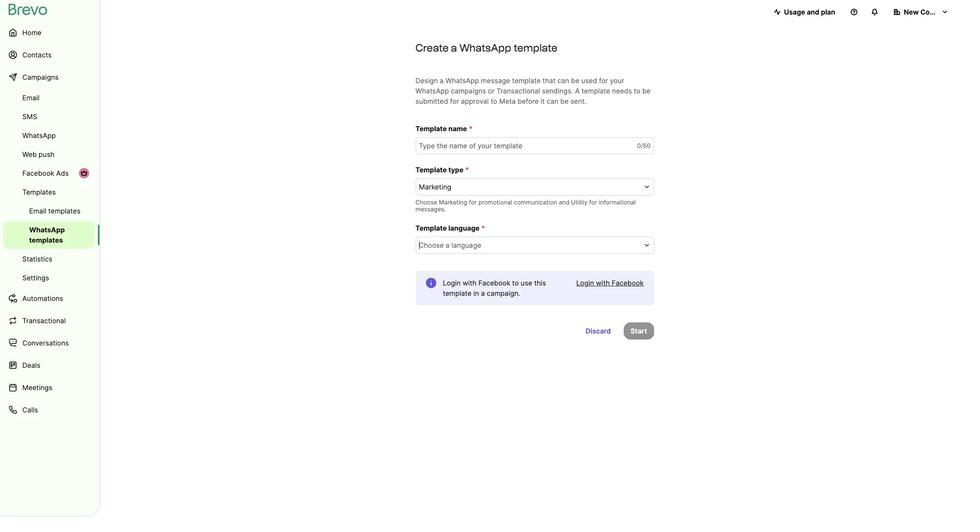 Task type: locate. For each thing, give the bounding box(es) containing it.
design
[[416, 76, 438, 85]]

email down templates
[[29, 207, 46, 216]]

1 horizontal spatial with
[[596, 279, 610, 288]]

marketing inside choose marketing for promotional communication and utility for informational messages.
[[439, 199, 468, 206]]

0 vertical spatial to
[[634, 87, 641, 95]]

facebook inside login with facebook to use this template in a campaign.
[[479, 279, 511, 288]]

facebook ads
[[22, 169, 69, 178]]

templates up statistics link
[[29, 236, 63, 245]]

login for login with facebook to use this template in a campaign.
[[443, 279, 461, 288]]

and inside choose marketing for promotional communication and utility for informational messages.
[[559, 199, 570, 206]]

settings link
[[3, 270, 94, 287]]

marketing button
[[416, 179, 654, 196]]

templates inside whatsapp templates
[[29, 236, 63, 245]]

transactional inside design a whatsapp message template that can be used for your whatsapp campaigns or transactional sendings. a template needs to be submitted for approval to meta before it can be sent.
[[497, 87, 540, 95]]

settings
[[22, 274, 49, 282]]

* for template type *
[[466, 166, 469, 174]]

0 horizontal spatial with
[[463, 279, 477, 288]]

templates for email templates
[[48, 207, 81, 216]]

template left type
[[416, 166, 447, 174]]

transactional up before
[[497, 87, 540, 95]]

0 horizontal spatial facebook
[[22, 169, 54, 178]]

needs
[[613, 87, 632, 95]]

1 vertical spatial marketing
[[439, 199, 468, 206]]

templates link
[[3, 184, 94, 201]]

choose for choose a language
[[419, 241, 444, 250]]

discard
[[586, 327, 611, 336]]

templates
[[48, 207, 81, 216], [29, 236, 63, 245]]

2 vertical spatial be
[[561, 97, 569, 106]]

1 vertical spatial can
[[547, 97, 559, 106]]

can up "sendings."
[[558, 76, 570, 85]]

2 login from the left
[[577, 279, 595, 288]]

transactional down automations
[[22, 317, 66, 325]]

0 vertical spatial marketing
[[419, 183, 452, 191]]

a down template language *
[[446, 241, 450, 250]]

2 with from the left
[[596, 279, 610, 288]]

choose down template language *
[[419, 241, 444, 250]]

sent.
[[571, 97, 587, 106]]

1 vertical spatial templates
[[29, 236, 63, 245]]

for down campaigns
[[450, 97, 459, 106]]

0 vertical spatial choose
[[416, 199, 438, 206]]

email up sms
[[22, 94, 40, 102]]

language
[[449, 224, 480, 233], [452, 241, 482, 250]]

communication
[[514, 199, 558, 206]]

be right 'needs'
[[643, 87, 651, 95]]

1 horizontal spatial login
[[577, 279, 595, 288]]

* down promotional
[[482, 224, 485, 233]]

to
[[634, 87, 641, 95], [491, 97, 498, 106], [513, 279, 519, 288]]

1 vertical spatial be
[[643, 87, 651, 95]]

a for create
[[451, 42, 457, 54]]

template for template language
[[416, 224, 447, 233]]

2 horizontal spatial facebook
[[612, 279, 644, 288]]

a
[[451, 42, 457, 54], [440, 76, 444, 85], [446, 241, 450, 250], [481, 289, 485, 298]]

it
[[541, 97, 545, 106]]

2 horizontal spatial to
[[634, 87, 641, 95]]

1 with from the left
[[463, 279, 477, 288]]

meta
[[500, 97, 516, 106]]

None field
[[419, 240, 641, 251]]

template type *
[[416, 166, 469, 174]]

1 login from the left
[[443, 279, 461, 288]]

template left name at the left of the page
[[416, 124, 447, 133]]

left___rvooi image
[[81, 170, 88, 177]]

choose inside popup button
[[419, 241, 444, 250]]

to down or
[[491, 97, 498, 106]]

alert
[[416, 271, 654, 306]]

0
[[638, 142, 641, 149]]

0 vertical spatial and
[[807, 8, 820, 16]]

1 horizontal spatial be
[[572, 76, 580, 85]]

and
[[807, 8, 820, 16], [559, 199, 570, 206]]

1 vertical spatial to
[[491, 97, 498, 106]]

start button
[[624, 323, 654, 340]]

whatsapp inside 'link'
[[29, 226, 65, 234]]

email for email
[[22, 94, 40, 102]]

and left utility
[[559, 199, 570, 206]]

or
[[488, 87, 495, 95]]

submitted
[[416, 97, 448, 106]]

1 vertical spatial and
[[559, 199, 570, 206]]

0 horizontal spatial to
[[491, 97, 498, 106]]

1 template from the top
[[416, 124, 447, 133]]

be up a
[[572, 76, 580, 85]]

and inside button
[[807, 8, 820, 16]]

a right design
[[440, 76, 444, 85]]

2 vertical spatial to
[[513, 279, 519, 288]]

login with facebook
[[577, 279, 644, 288]]

1 vertical spatial *
[[466, 166, 469, 174]]

1 horizontal spatial facebook
[[479, 279, 511, 288]]

choose for choose marketing for promotional communication and utility for informational messages.
[[416, 199, 438, 206]]

* right type
[[466, 166, 469, 174]]

whatsapp templates
[[29, 226, 65, 245]]

* right name at the left of the page
[[469, 124, 473, 133]]

web push
[[22, 150, 55, 159]]

60
[[644, 142, 651, 149]]

a
[[575, 87, 580, 95]]

calls
[[22, 406, 38, 415]]

choose a language
[[419, 241, 482, 250]]

new company button
[[887, 3, 956, 21]]

utility
[[572, 199, 588, 206]]

1 horizontal spatial to
[[513, 279, 519, 288]]

template left in
[[443, 289, 472, 298]]

0 vertical spatial templates
[[48, 207, 81, 216]]

0 horizontal spatial and
[[559, 199, 570, 206]]

template
[[514, 42, 558, 54], [512, 76, 541, 85], [582, 87, 611, 95], [443, 289, 472, 298]]

2 vertical spatial template
[[416, 224, 447, 233]]

template down messages.
[[416, 224, 447, 233]]

campaign.
[[487, 289, 521, 298]]

0 horizontal spatial login
[[443, 279, 461, 288]]

for right utility
[[590, 199, 598, 206]]

template
[[416, 124, 447, 133], [416, 166, 447, 174], [416, 224, 447, 233]]

* for template name *
[[469, 124, 473, 133]]

email
[[22, 94, 40, 102], [29, 207, 46, 216]]

1 horizontal spatial transactional
[[497, 87, 540, 95]]

login for login with facebook
[[577, 279, 595, 288]]

marketing up template language *
[[439, 199, 468, 206]]

language down template language *
[[452, 241, 482, 250]]

a right in
[[481, 289, 485, 298]]

campaigns
[[22, 73, 59, 82]]

1 vertical spatial template
[[416, 166, 447, 174]]

for
[[599, 76, 608, 85], [450, 97, 459, 106], [469, 199, 477, 206], [590, 199, 598, 206]]

template name *
[[416, 124, 473, 133]]

2 horizontal spatial be
[[643, 87, 651, 95]]

a inside popup button
[[446, 241, 450, 250]]

0 vertical spatial template
[[416, 124, 447, 133]]

0 vertical spatial language
[[449, 224, 480, 233]]

whatsapp up submitted at top left
[[416, 87, 449, 95]]

1 vertical spatial email
[[29, 207, 46, 216]]

create a whatsapp template
[[416, 42, 558, 54]]

ads
[[56, 169, 69, 178]]

Type the name of your template text field
[[416, 137, 654, 155]]

meetings link
[[3, 378, 94, 398]]

choose inside choose marketing for promotional communication and utility for informational messages.
[[416, 199, 438, 206]]

choose
[[416, 199, 438, 206], [419, 241, 444, 250]]

0 / 60
[[638, 142, 651, 149]]

whatsapp
[[460, 42, 512, 54], [446, 76, 479, 85], [416, 87, 449, 95], [22, 131, 56, 140], [29, 226, 65, 234]]

contacts
[[22, 51, 52, 59]]

before
[[518, 97, 539, 106]]

be
[[572, 76, 580, 85], [643, 87, 651, 95], [561, 97, 569, 106]]

automations link
[[3, 288, 94, 309]]

meetings
[[22, 384, 52, 392]]

and left plan
[[807, 8, 820, 16]]

transactional
[[497, 87, 540, 95], [22, 317, 66, 325]]

to right 'needs'
[[634, 87, 641, 95]]

new
[[905, 8, 919, 16]]

a right create
[[451, 42, 457, 54]]

sms link
[[3, 108, 94, 125]]

3 template from the top
[[416, 224, 447, 233]]

conversations
[[22, 339, 69, 348]]

promotional
[[479, 199, 513, 206]]

template up that
[[514, 42, 558, 54]]

a inside design a whatsapp message template that can be used for your whatsapp campaigns or transactional sendings. a template needs to be submitted for approval to meta before it can be sent.
[[440, 76, 444, 85]]

marketing inside popup button
[[419, 183, 452, 191]]

0 vertical spatial email
[[22, 94, 40, 102]]

language up choose a language
[[449, 224, 480, 233]]

1 vertical spatial choose
[[419, 241, 444, 250]]

template down used
[[582, 87, 611, 95]]

2 vertical spatial *
[[482, 224, 485, 233]]

facebook for login with facebook
[[612, 279, 644, 288]]

facebook inside 'login with facebook' link
[[612, 279, 644, 288]]

1 horizontal spatial and
[[807, 8, 820, 16]]

0 horizontal spatial transactional
[[22, 317, 66, 325]]

2 template from the top
[[416, 166, 447, 174]]

template for template name
[[416, 124, 447, 133]]

use
[[521, 279, 533, 288]]

1 vertical spatial transactional
[[22, 317, 66, 325]]

login inside login with facebook to use this template in a campaign.
[[443, 279, 461, 288]]

marketing down template type *
[[419, 183, 452, 191]]

to left use
[[513, 279, 519, 288]]

be down "sendings."
[[561, 97, 569, 106]]

0 vertical spatial transactional
[[497, 87, 540, 95]]

with
[[463, 279, 477, 288], [596, 279, 610, 288]]

can right it
[[547, 97, 559, 106]]

campaigns link
[[3, 67, 94, 88]]

login
[[443, 279, 461, 288], [577, 279, 595, 288]]

whatsapp down email templates link
[[29, 226, 65, 234]]

0 vertical spatial *
[[469, 124, 473, 133]]

marketing
[[419, 183, 452, 191], [439, 199, 468, 206]]

facebook
[[22, 169, 54, 178], [479, 279, 511, 288], [612, 279, 644, 288]]

conversations link
[[3, 333, 94, 354]]

choose up template language *
[[416, 199, 438, 206]]

templates down templates link at the left of the page
[[48, 207, 81, 216]]

push
[[39, 150, 55, 159]]

1 vertical spatial language
[[452, 241, 482, 250]]

with inside login with facebook to use this template in a campaign.
[[463, 279, 477, 288]]



Task type: vqa. For each thing, say whether or not it's contained in the screenshot.
CREATE AN AUTOMATION button
no



Task type: describe. For each thing, give the bounding box(es) containing it.
facebook inside facebook ads link
[[22, 169, 54, 178]]

a inside login with facebook to use this template in a campaign.
[[481, 289, 485, 298]]

web
[[22, 150, 37, 159]]

choose marketing for promotional communication and utility for informational messages.
[[416, 199, 636, 213]]

language inside popup button
[[452, 241, 482, 250]]

used
[[582, 76, 598, 85]]

start
[[631, 327, 648, 336]]

sms
[[22, 112, 37, 121]]

contacts link
[[3, 45, 94, 65]]

this
[[535, 279, 546, 288]]

deals
[[22, 361, 40, 370]]

name
[[449, 124, 467, 133]]

home link
[[3, 22, 94, 43]]

email templates link
[[3, 203, 94, 220]]

whatsapp templates link
[[3, 222, 94, 249]]

for left promotional
[[469, 199, 477, 206]]

templates
[[22, 188, 56, 197]]

email templates
[[29, 207, 81, 216]]

whatsapp up message
[[460, 42, 512, 54]]

templates for whatsapp templates
[[29, 236, 63, 245]]

0 vertical spatial can
[[558, 76, 570, 85]]

usage
[[785, 8, 806, 16]]

a for design
[[440, 76, 444, 85]]

for left your
[[599, 76, 608, 85]]

/
[[641, 142, 644, 149]]

usage and plan button
[[767, 3, 843, 21]]

design a whatsapp message template that can be used for your whatsapp campaigns or transactional sendings. a template needs to be submitted for approval to meta before it can be sent.
[[416, 76, 651, 106]]

automations
[[22, 294, 63, 303]]

0 vertical spatial be
[[572, 76, 580, 85]]

0 horizontal spatial be
[[561, 97, 569, 106]]

with for login with facebook to use this template in a campaign.
[[463, 279, 477, 288]]

plan
[[822, 8, 836, 16]]

email for email templates
[[29, 207, 46, 216]]

message
[[481, 76, 510, 85]]

deals link
[[3, 355, 94, 376]]

whatsapp link
[[3, 127, 94, 144]]

web push link
[[3, 146, 94, 163]]

whatsapp up "web push"
[[22, 131, 56, 140]]

a for choose
[[446, 241, 450, 250]]

none field inside choose a language popup button
[[419, 240, 641, 251]]

whatsapp up campaigns
[[446, 76, 479, 85]]

transactional link
[[3, 311, 94, 331]]

informational
[[599, 199, 636, 206]]

template inside login with facebook to use this template in a campaign.
[[443, 289, 472, 298]]

* for template language *
[[482, 224, 485, 233]]

new company
[[905, 8, 953, 16]]

approval
[[461, 97, 489, 106]]

type
[[449, 166, 464, 174]]

sendings.
[[542, 87, 573, 95]]

choose a language button
[[416, 237, 654, 254]]

that
[[543, 76, 556, 85]]

in
[[474, 289, 479, 298]]

usage and plan
[[785, 8, 836, 16]]

your
[[610, 76, 625, 85]]

create
[[416, 42, 449, 54]]

template up before
[[512, 76, 541, 85]]

messages.
[[416, 206, 446, 213]]

facebook for login with facebook to use this template in a campaign.
[[479, 279, 511, 288]]

to inside login with facebook to use this template in a campaign.
[[513, 279, 519, 288]]

template language *
[[416, 224, 485, 233]]

campaigns
[[451, 87, 486, 95]]

statistics
[[22, 255, 52, 264]]

alert containing login with facebook to use this template in a campaign.
[[416, 271, 654, 306]]

company
[[921, 8, 953, 16]]

calls link
[[3, 400, 94, 421]]

statistics link
[[3, 251, 94, 268]]

facebook ads link
[[3, 165, 94, 182]]

email link
[[3, 89, 94, 106]]

discard button
[[579, 323, 618, 340]]

template for template type
[[416, 166, 447, 174]]

with for login with facebook
[[596, 279, 610, 288]]

home
[[22, 28, 41, 37]]

login with facebook to use this template in a campaign.
[[443, 279, 546, 298]]

login with facebook link
[[577, 278, 644, 288]]



